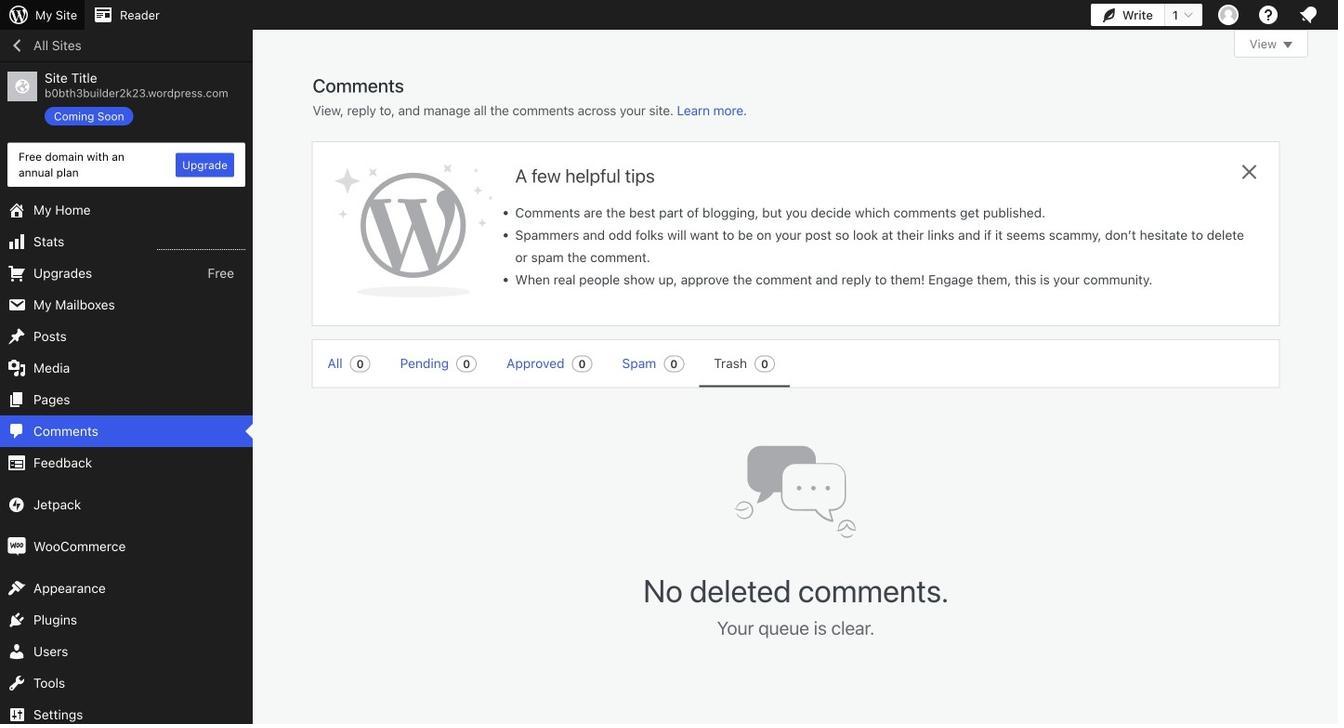Task type: locate. For each thing, give the bounding box(es) containing it.
1 vertical spatial img image
[[7, 538, 26, 556]]

menu
[[313, 340, 1250, 387]]

closed image
[[1284, 42, 1293, 48]]

manage your notifications image
[[1298, 4, 1320, 26]]

2 img image from the top
[[7, 538, 26, 556]]

0 vertical spatial img image
[[7, 496, 26, 514]]

img image
[[7, 496, 26, 514], [7, 538, 26, 556]]

my profile image
[[1219, 5, 1239, 25]]

1 img image from the top
[[7, 496, 26, 514]]

main content
[[313, 30, 1309, 679]]

wordpress logo image
[[335, 165, 493, 298]]



Task type: vqa. For each thing, say whether or not it's contained in the screenshot.
menu
yes



Task type: describe. For each thing, give the bounding box(es) containing it.
dismiss tips image
[[1239, 161, 1261, 183]]

highest hourly views 0 image
[[157, 238, 245, 250]]

help image
[[1258, 4, 1280, 26]]



